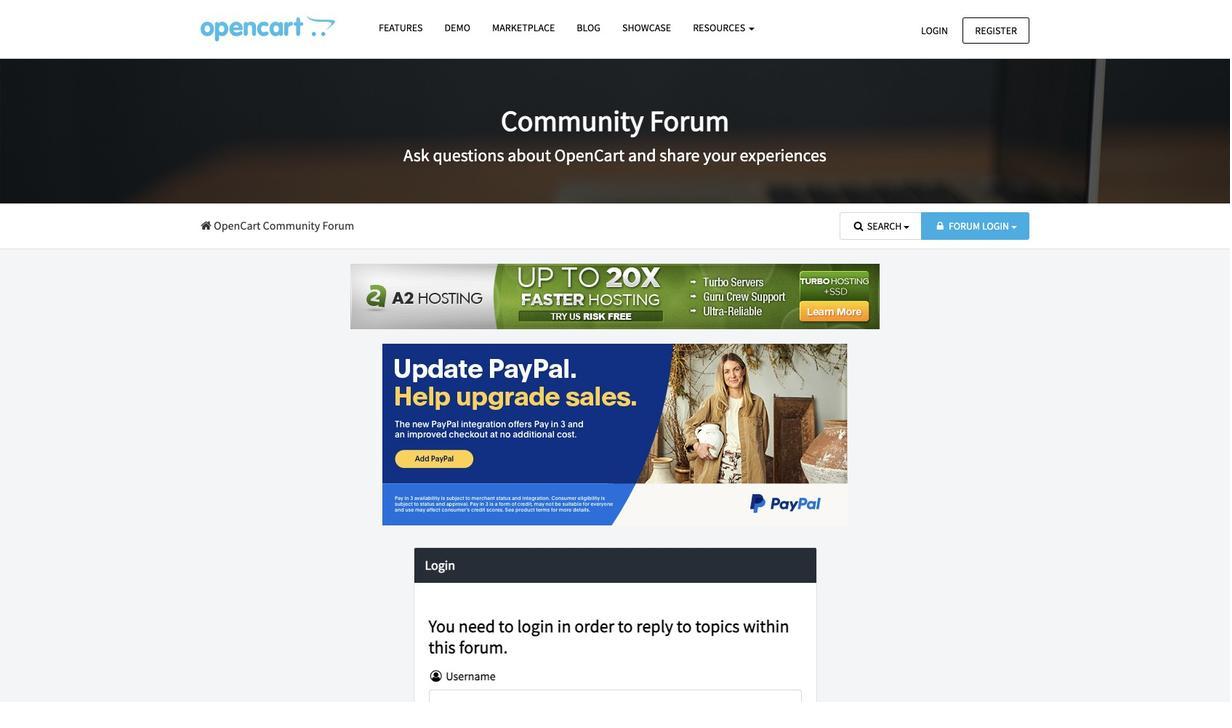 Task type: describe. For each thing, give the bounding box(es) containing it.
demo
[[445, 21, 471, 34]]

Username text field
[[429, 690, 802, 703]]

1 to from the left
[[499, 616, 514, 638]]

2 vertical spatial login
[[425, 557, 455, 574]]

search
[[868, 220, 902, 233]]

blog link
[[566, 15, 612, 41]]

blog
[[577, 21, 601, 34]]

2 to from the left
[[618, 616, 633, 638]]

reply
[[637, 616, 674, 638]]

opencart community forum link
[[201, 218, 354, 233]]

experiences
[[740, 144, 827, 167]]

topics
[[696, 616, 740, 638]]

opencart community forum
[[212, 218, 354, 233]]

forum inside community forum ask questions about opencart and share your experiences
[[650, 103, 730, 139]]

forum login
[[949, 220, 1010, 233]]

0 horizontal spatial forum
[[323, 218, 354, 233]]

search button
[[840, 212, 923, 240]]

forum.
[[459, 637, 508, 659]]

forum inside the forum login dropdown button
[[949, 220, 981, 233]]

you
[[429, 616, 455, 638]]

forum login button
[[922, 212, 1030, 240]]

features link
[[368, 15, 434, 41]]

showcase link
[[612, 15, 682, 41]]

questions
[[433, 144, 504, 167]]

login inside dropdown button
[[983, 220, 1010, 233]]

marketplace
[[492, 21, 555, 34]]

username
[[444, 670, 496, 684]]

need
[[459, 616, 495, 638]]

demo link
[[434, 15, 482, 41]]

about
[[508, 144, 551, 167]]



Task type: locate. For each thing, give the bounding box(es) containing it.
to right reply
[[677, 616, 692, 638]]

resources link
[[682, 15, 766, 41]]

opencart
[[555, 144, 625, 167], [214, 218, 261, 233]]

opencart right home image
[[214, 218, 261, 233]]

3 to from the left
[[677, 616, 692, 638]]

login link
[[909, 17, 961, 44]]

0 vertical spatial opencart
[[555, 144, 625, 167]]

0 vertical spatial login
[[922, 24, 949, 37]]

ask
[[404, 144, 430, 167]]

user circle o image
[[429, 671, 444, 683]]

login left register
[[922, 24, 949, 37]]

2 horizontal spatial to
[[677, 616, 692, 638]]

resources
[[693, 21, 748, 34]]

register
[[976, 24, 1018, 37]]

paypal payment gateway image
[[383, 344, 848, 526]]

0 horizontal spatial to
[[499, 616, 514, 638]]

1 horizontal spatial login
[[922, 24, 949, 37]]

2 horizontal spatial login
[[983, 220, 1010, 233]]

community forum ask questions about opencart and share your experiences
[[404, 103, 827, 167]]

features
[[379, 21, 423, 34]]

forum
[[650, 103, 730, 139], [323, 218, 354, 233], [949, 220, 981, 233]]

community
[[501, 103, 644, 139], [263, 218, 320, 233]]

login
[[922, 24, 949, 37], [983, 220, 1010, 233], [425, 557, 455, 574]]

1 horizontal spatial to
[[618, 616, 633, 638]]

1 horizontal spatial community
[[501, 103, 644, 139]]

order
[[575, 616, 615, 638]]

community inside community forum ask questions about opencart and share your experiences
[[501, 103, 644, 139]]

login up you
[[425, 557, 455, 574]]

0 horizontal spatial login
[[425, 557, 455, 574]]

showcase
[[623, 21, 672, 34]]

your
[[704, 144, 737, 167]]

lock image
[[934, 221, 947, 231]]

0 horizontal spatial opencart
[[214, 218, 261, 233]]

login
[[518, 616, 554, 638]]

you need to login in order to reply to topics within this forum.
[[429, 616, 790, 659]]

1 vertical spatial opencart
[[214, 218, 261, 233]]

a2 hosting image
[[351, 264, 880, 329]]

this
[[429, 637, 456, 659]]

1 vertical spatial community
[[263, 218, 320, 233]]

0 vertical spatial community
[[501, 103, 644, 139]]

in
[[558, 616, 571, 638]]

1 horizontal spatial forum
[[650, 103, 730, 139]]

opencart inside community forum ask questions about opencart and share your experiences
[[555, 144, 625, 167]]

to
[[499, 616, 514, 638], [618, 616, 633, 638], [677, 616, 692, 638]]

and
[[628, 144, 656, 167]]

to left login
[[499, 616, 514, 638]]

register link
[[963, 17, 1030, 44]]

within
[[744, 616, 790, 638]]

1 horizontal spatial opencart
[[555, 144, 625, 167]]

0 horizontal spatial community
[[263, 218, 320, 233]]

2 horizontal spatial forum
[[949, 220, 981, 233]]

search image
[[853, 221, 866, 231]]

marketplace link
[[482, 15, 566, 41]]

to left reply
[[618, 616, 633, 638]]

home image
[[201, 220, 212, 231]]

opencart left and
[[555, 144, 625, 167]]

share
[[660, 144, 700, 167]]

login right lock icon
[[983, 220, 1010, 233]]

1 vertical spatial login
[[983, 220, 1010, 233]]



Task type: vqa. For each thing, say whether or not it's contained in the screenshot.
the rightmost OpenCart
yes



